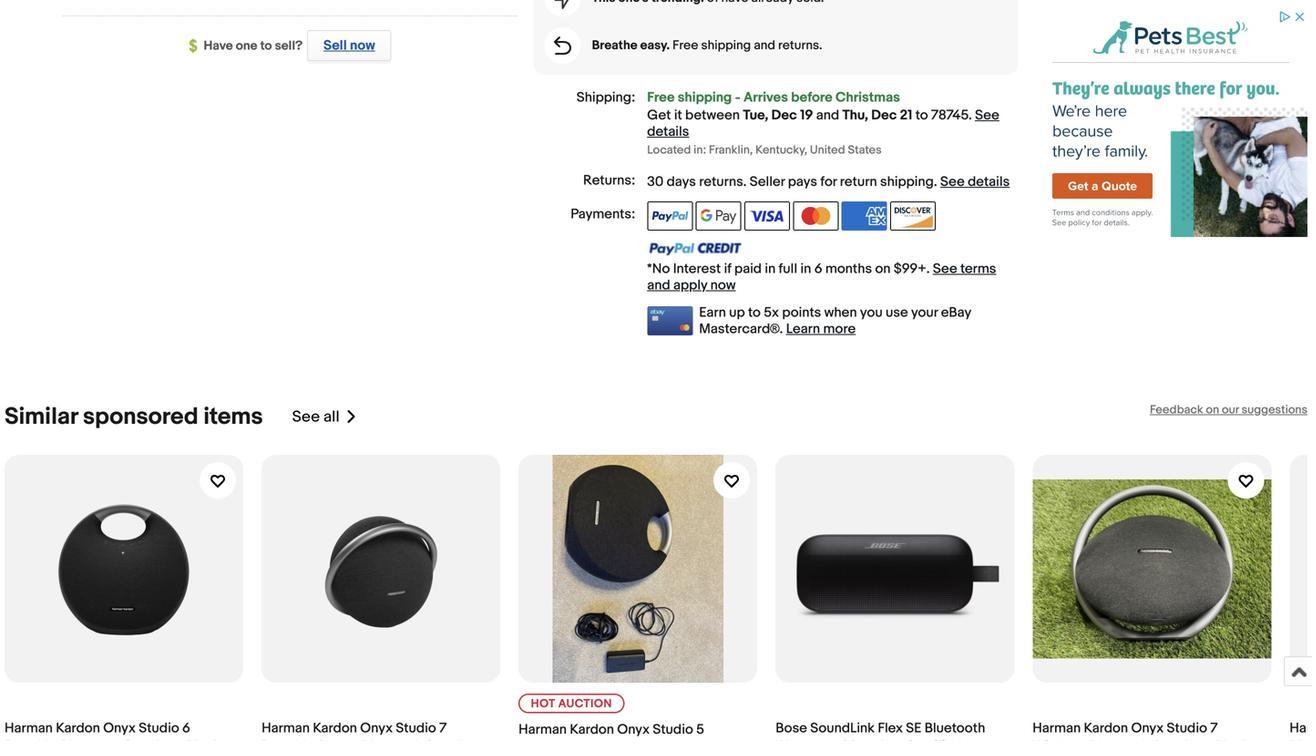 Task type: vqa. For each thing, say whether or not it's contained in the screenshot.
paragraphs,
no



Task type: describe. For each thing, give the bounding box(es) containing it.
19
[[801, 107, 814, 124]]

kentucky,
[[756, 143, 808, 157]]

easy.
[[641, 38, 670, 53]]

hot
[[531, 697, 555, 711]]

*no interest if paid in full in 6 months on $99+.
[[648, 261, 933, 277]]

portable for harman kardon onyx studio 6 portable bluetooth speaker - black
[[5, 739, 57, 741]]

more
[[824, 321, 856, 337]]

pays
[[788, 174, 818, 190]]

franklin,
[[709, 143, 753, 157]]

*no
[[648, 261, 670, 277]]

harman kardon onyx studio 7 wireless bluetooth speaker - blac link
[[1033, 455, 1272, 741]]

breathe
[[592, 38, 638, 53]]

harman for harman kardon onyx studio 7 portable stereo bluetooth speaker
[[262, 720, 310, 737]]

before
[[792, 89, 833, 106]]

united
[[810, 143, 846, 157]]

it
[[674, 107, 683, 124]]

visa image
[[745, 202, 790, 231]]

bluetooth for harman kardon onyx studio 7 wireless bluetooth speaker - blac
[[1090, 739, 1151, 741]]

between
[[686, 107, 740, 124]]

use
[[886, 305, 909, 321]]

get it between tue, dec 19 and thu, dec 21 to 78745 .
[[648, 107, 976, 124]]

earn
[[700, 305, 726, 321]]

onyx for harman kardon onyx studio 6 portable bluetooth speaker - black
[[103, 720, 136, 737]]

2 horizontal spatial to
[[916, 107, 929, 124]]

portable for harman kardon onyx studio 5 portable bluetooth speaker - black
[[519, 740, 572, 741]]

christmas
[[836, 89, 901, 106]]

portable for harman kardon onyx studio 7 portable stereo bluetooth speaker
[[262, 739, 315, 741]]

to for earn up to 5x points when you use your ebay mastercard®.
[[749, 305, 761, 321]]

feedback
[[1151, 403, 1204, 417]]

thu,
[[843, 107, 869, 124]]

1 vertical spatial on
[[1207, 403, 1220, 417]]

have one to sell?
[[204, 38, 303, 54]]

bose soundlink flex se bluetooth waterproof speaker, certifie link
[[776, 455, 1015, 741]]

months
[[826, 261, 873, 277]]

studio for harman kardon onyx studio 6 portable bluetooth speaker - black
[[139, 720, 179, 737]]

when
[[825, 305, 858, 321]]

bose soundlink flex se bluetooth waterproof speaker, certifie
[[776, 720, 986, 741]]

onyx for harman kardon onyx studio 5 portable bluetooth speaker - black
[[618, 722, 650, 738]]

similar sponsored items
[[5, 403, 263, 431]]

kardon for harman kardon onyx studio 6 portable bluetooth speaker - black
[[56, 720, 100, 737]]

feedback on our suggestions link
[[1151, 403, 1308, 417]]

now inside sell now link
[[350, 37, 375, 54]]

speaker inside harman kardon onyx studio 7 portable stereo bluetooth speaker
[[426, 739, 477, 741]]

terms
[[961, 261, 997, 277]]

see for see all
[[292, 408, 320, 427]]

interest
[[673, 261, 721, 277]]

5
[[697, 722, 705, 738]]

if
[[724, 261, 732, 277]]

flex
[[878, 720, 903, 737]]

harman for harman kardon onyx studio 6 portable bluetooth speaker - black
[[5, 720, 53, 737]]

your
[[912, 305, 938, 321]]

- for harman kardon onyx studio 5 portable bluetooth speaker - black
[[692, 740, 698, 741]]

1 horizontal spatial .
[[934, 174, 938, 190]]

one
[[236, 38, 258, 54]]

google pay image
[[696, 202, 742, 231]]

payments:
[[571, 206, 636, 222]]

arrives
[[744, 89, 789, 106]]

dollar sign image
[[189, 39, 204, 54]]

studio for harman kardon onyx studio 7 wireless bluetooth speaker - blac
[[1167, 720, 1208, 737]]

7 for speaker
[[440, 720, 447, 737]]

speaker for harman kardon onyx studio 6 portable bluetooth speaker - black
[[124, 739, 175, 741]]

0 horizontal spatial .
[[744, 174, 747, 190]]

1 horizontal spatial details
[[968, 174, 1010, 190]]

kardon for harman kardon onyx studio 7 wireless bluetooth speaker - blac
[[1084, 720, 1129, 737]]

- for harman kardon onyx studio 6 portable bluetooth speaker - black
[[178, 739, 183, 741]]

1 vertical spatial free
[[648, 89, 675, 106]]

states
[[848, 143, 882, 157]]

0 vertical spatial 6
[[815, 261, 823, 277]]

earn up to 5x points when you use your ebay mastercard®.
[[700, 305, 972, 337]]

details inside see details
[[648, 124, 690, 140]]

2 dec from the left
[[872, 107, 897, 124]]

harman for harman kardon onyx studio 5 portable bluetooth speaker - black
[[519, 722, 567, 738]]

harman kardon onyx studio 6 portable bluetooth speaker - black link
[[5, 455, 243, 741]]

see terms and apply now link
[[648, 261, 997, 294]]

see down 78745
[[941, 174, 965, 190]]

free shipping - arrives before christmas
[[648, 89, 901, 106]]

paypal image
[[648, 202, 693, 231]]

6 inside harman kardon onyx studio 6 portable bluetooth speaker - black
[[182, 720, 190, 737]]

1 vertical spatial shipping
[[678, 89, 732, 106]]

located
[[648, 143, 691, 157]]

apply
[[674, 277, 708, 294]]

1 with details__icon image from the top
[[555, 0, 571, 9]]

points
[[783, 305, 822, 321]]

returns
[[699, 174, 744, 190]]

learn more link
[[787, 321, 856, 337]]

located in: franklin, kentucky, united states
[[648, 143, 882, 157]]

sell
[[324, 37, 347, 54]]

0 vertical spatial shipping
[[702, 38, 751, 53]]

black for 6
[[186, 739, 220, 741]]

in:
[[694, 143, 707, 157]]

0 vertical spatial and
[[754, 38, 776, 53]]

30
[[648, 174, 664, 190]]

2 vertical spatial shipping
[[881, 174, 934, 190]]

master card image
[[794, 202, 839, 231]]

seller
[[750, 174, 785, 190]]

2 with details__icon image from the top
[[554, 36, 572, 55]]

full
[[779, 261, 798, 277]]

onyx for harman kardon onyx studio 7 portable stereo bluetooth speaker
[[360, 720, 393, 737]]

studio for harman kardon onyx studio 7 portable stereo bluetooth speaker
[[396, 720, 436, 737]]

harm
[[1290, 720, 1313, 741]]

see terms and apply now
[[648, 261, 997, 294]]



Task type: locate. For each thing, give the bounding box(es) containing it.
in right full
[[801, 261, 812, 277]]

0 horizontal spatial on
[[876, 261, 891, 277]]

2 vertical spatial and
[[648, 277, 671, 294]]

0 horizontal spatial dec
[[772, 107, 797, 124]]

.
[[969, 107, 973, 124], [744, 174, 747, 190], [934, 174, 938, 190]]

0 vertical spatial with details__icon image
[[555, 0, 571, 9]]

speaker for harman kardon onyx studio 5 portable bluetooth speaker - black
[[638, 740, 689, 741]]

on left our
[[1207, 403, 1220, 417]]

harman inside harman kardon onyx studio 5 portable bluetooth speaker - black
[[519, 722, 567, 738]]

in
[[765, 261, 776, 277], [801, 261, 812, 277]]

2 vertical spatial to
[[749, 305, 761, 321]]

speaker
[[124, 739, 175, 741], [426, 739, 477, 741], [1154, 739, 1204, 741], [638, 740, 689, 741]]

1 vertical spatial and
[[817, 107, 840, 124]]

now right 'sell'
[[350, 37, 375, 54]]

now up earn
[[711, 277, 736, 294]]

to right one
[[260, 38, 272, 54]]

for
[[821, 174, 837, 190]]

kardon for harman kardon onyx studio 7 portable stereo bluetooth speaker
[[313, 720, 357, 737]]

portable inside harman kardon onyx studio 7 portable stereo bluetooth speaker
[[262, 739, 315, 741]]

black for 5
[[701, 740, 735, 741]]

harman kardon onyx studio 7 portable stereo bluetooth speaker
[[262, 720, 477, 741]]

see left terms
[[933, 261, 958, 277]]

learn
[[787, 321, 821, 337]]

free
[[673, 38, 699, 53], [648, 89, 675, 106]]

onyx inside harman kardon onyx studio 7 portable stereo bluetooth speaker
[[360, 720, 393, 737]]

1 vertical spatial now
[[711, 277, 736, 294]]

you
[[861, 305, 883, 321]]

american express image
[[842, 202, 888, 231]]

1 vertical spatial see details link
[[941, 174, 1010, 190]]

to right 21
[[916, 107, 929, 124]]

0 horizontal spatial now
[[350, 37, 375, 54]]

bluetooth for harman kardon onyx studio 6 portable bluetooth speaker - black
[[60, 739, 121, 741]]

onyx inside harman kardon onyx studio 5 portable bluetooth speaker - black
[[618, 722, 650, 738]]

$99+.
[[894, 261, 930, 277]]

harm link
[[1290, 455, 1313, 741]]

0 horizontal spatial details
[[648, 124, 690, 140]]

7 inside harman kardon onyx studio 7 wireless bluetooth speaker - blac
[[1211, 720, 1218, 737]]

1 vertical spatial to
[[916, 107, 929, 124]]

bluetooth inside bose soundlink flex se bluetooth waterproof speaker, certifie
[[925, 720, 986, 737]]

now inside the see terms and apply now
[[711, 277, 736, 294]]

feedback on our suggestions
[[1151, 403, 1308, 417]]

- inside harman kardon onyx studio 5 portable bluetooth speaker - black
[[692, 740, 698, 741]]

auction
[[558, 697, 613, 711]]

21
[[900, 107, 913, 124]]

mastercard®.
[[700, 321, 783, 337]]

harman
[[5, 720, 53, 737], [262, 720, 310, 737], [1033, 720, 1081, 737], [519, 722, 567, 738]]

portable inside harman kardon onyx studio 5 portable bluetooth speaker - black
[[519, 740, 572, 741]]

and left returns.
[[754, 38, 776, 53]]

0 horizontal spatial to
[[260, 38, 272, 54]]

items
[[204, 403, 263, 431]]

7 inside harman kardon onyx studio 7 portable stereo bluetooth speaker
[[440, 720, 447, 737]]

our
[[1223, 403, 1240, 417]]

1 horizontal spatial in
[[801, 261, 812, 277]]

returns.
[[779, 38, 823, 53]]

kardon inside harman kardon onyx studio 6 portable bluetooth speaker - black
[[56, 720, 100, 737]]

2 horizontal spatial portable
[[519, 740, 572, 741]]

see inside the see terms and apply now
[[933, 261, 958, 277]]

78745
[[932, 107, 969, 124]]

0 vertical spatial see details link
[[648, 107, 1000, 140]]

0 vertical spatial details
[[648, 124, 690, 140]]

. left seller
[[744, 174, 747, 190]]

studio inside harman kardon onyx studio 5 portable bluetooth speaker - black
[[653, 722, 694, 738]]

up
[[730, 305, 746, 321]]

1 horizontal spatial dec
[[872, 107, 897, 124]]

0 vertical spatial free
[[673, 38, 699, 53]]

2 horizontal spatial and
[[817, 107, 840, 124]]

bose
[[776, 720, 808, 737]]

advertisement region
[[1035, 9, 1308, 237]]

to
[[260, 38, 272, 54], [916, 107, 929, 124], [749, 305, 761, 321]]

studio inside harman kardon onyx studio 7 wireless bluetooth speaker - blac
[[1167, 720, 1208, 737]]

with details__icon image
[[555, 0, 571, 9], [554, 36, 572, 55]]

2 horizontal spatial .
[[969, 107, 973, 124]]

harman kardon onyx studio 5 portable bluetooth speaker - black
[[519, 722, 735, 741]]

0 horizontal spatial and
[[648, 277, 671, 294]]

. up discover image
[[934, 174, 938, 190]]

studio
[[139, 720, 179, 737], [396, 720, 436, 737], [1167, 720, 1208, 737], [653, 722, 694, 738]]

harman inside harman kardon onyx studio 7 portable stereo bluetooth speaker
[[262, 720, 310, 737]]

dec left 21
[[872, 107, 897, 124]]

1 horizontal spatial now
[[711, 277, 736, 294]]

all
[[324, 408, 340, 427]]

kardon for harman kardon onyx studio 5 portable bluetooth speaker - black
[[570, 722, 614, 738]]

shipping up discover image
[[881, 174, 934, 190]]

0 vertical spatial on
[[876, 261, 891, 277]]

0 horizontal spatial 7
[[440, 720, 447, 737]]

learn more
[[787, 321, 856, 337]]

and
[[754, 38, 776, 53], [817, 107, 840, 124], [648, 277, 671, 294]]

2 7 from the left
[[1211, 720, 1218, 737]]

on left $99+.
[[876, 261, 891, 277]]

paid
[[735, 261, 762, 277]]

1 horizontal spatial on
[[1207, 403, 1220, 417]]

see details link
[[648, 107, 1000, 140], [941, 174, 1010, 190]]

return
[[840, 174, 878, 190]]

1 in from the left
[[765, 261, 776, 277]]

sponsored
[[83, 403, 198, 431]]

to for have one to sell?
[[260, 38, 272, 54]]

2 in from the left
[[801, 261, 812, 277]]

harman inside harman kardon onyx studio 6 portable bluetooth speaker - black
[[5, 720, 53, 737]]

30 days returns . seller pays for return shipping . see details
[[648, 174, 1010, 190]]

se
[[906, 720, 922, 737]]

sell now link
[[303, 30, 392, 61]]

1 vertical spatial 6
[[182, 720, 190, 737]]

onyx inside harman kardon onyx studio 6 portable bluetooth speaker - black
[[103, 720, 136, 737]]

bluetooth for harman kardon onyx studio 5 portable bluetooth speaker - black
[[575, 740, 635, 741]]

1 horizontal spatial and
[[754, 38, 776, 53]]

ebay
[[942, 305, 972, 321]]

onyx inside harman kardon onyx studio 7 wireless bluetooth speaker - blac
[[1132, 720, 1164, 737]]

shipping up between
[[678, 89, 732, 106]]

see
[[976, 107, 1000, 124], [941, 174, 965, 190], [933, 261, 958, 277], [292, 408, 320, 427]]

studio for harman kardon onyx studio 5 portable bluetooth speaker - black
[[653, 722, 694, 738]]

onyx for harman kardon onyx studio 7 wireless bluetooth speaker - blac
[[1132, 720, 1164, 737]]

0 horizontal spatial portable
[[5, 739, 57, 741]]

and right 19
[[817, 107, 840, 124]]

ebay mastercard image
[[648, 306, 693, 336]]

0 vertical spatial to
[[260, 38, 272, 54]]

see all
[[292, 408, 340, 427]]

- inside harman kardon onyx studio 6 portable bluetooth speaker - black
[[178, 739, 183, 741]]

harman kardon onyx studio 6 portable bluetooth speaker - black
[[5, 720, 220, 741]]

tue,
[[743, 107, 769, 124]]

speaker inside harman kardon onyx studio 7 wireless bluetooth speaker - blac
[[1154, 739, 1204, 741]]

kardon inside harman kardon onyx studio 7 wireless bluetooth speaker - blac
[[1084, 720, 1129, 737]]

in left full
[[765, 261, 776, 277]]

- inside harman kardon onyx studio 7 wireless bluetooth speaker - blac
[[1208, 739, 1213, 741]]

portable inside harman kardon onyx studio 6 portable bluetooth speaker - black
[[5, 739, 57, 741]]

have
[[204, 38, 233, 54]]

sell now
[[324, 37, 375, 54]]

free right easy.
[[673, 38, 699, 53]]

See all text field
[[292, 408, 340, 427]]

1 horizontal spatial 6
[[815, 261, 823, 277]]

similar
[[5, 403, 78, 431]]

- for harman kardon onyx studio 7 wireless bluetooth speaker - blac
[[1208, 739, 1213, 741]]

returns:
[[584, 172, 636, 189]]

1 7 from the left
[[440, 720, 447, 737]]

wireless
[[1033, 739, 1087, 741]]

get
[[648, 107, 671, 124]]

harman for harman kardon onyx studio 7 wireless bluetooth speaker - blac
[[1033, 720, 1081, 737]]

black inside harman kardon onyx studio 5 portable bluetooth speaker - black
[[701, 740, 735, 741]]

bluetooth inside harman kardon onyx studio 6 portable bluetooth speaker - black
[[60, 739, 121, 741]]

0 horizontal spatial black
[[186, 739, 220, 741]]

bluetooth inside harman kardon onyx studio 7 portable stereo bluetooth speaker
[[362, 739, 423, 741]]

see details link down 78745
[[941, 174, 1010, 190]]

details up located
[[648, 124, 690, 140]]

shipping:
[[577, 89, 636, 106]]

now
[[350, 37, 375, 54], [711, 277, 736, 294]]

see right 78745
[[976, 107, 1000, 124]]

0 horizontal spatial in
[[765, 261, 776, 277]]

7 for -
[[1211, 720, 1218, 737]]

breathe easy. free shipping and returns.
[[592, 38, 823, 53]]

5x
[[764, 305, 779, 321]]

1 dec from the left
[[772, 107, 797, 124]]

bluetooth inside harman kardon onyx studio 7 wireless bluetooth speaker - blac
[[1090, 739, 1151, 741]]

sell?
[[275, 38, 303, 54]]

details
[[648, 124, 690, 140], [968, 174, 1010, 190]]

waterproof
[[776, 739, 846, 741]]

discover image
[[891, 202, 936, 231]]

6
[[815, 261, 823, 277], [182, 720, 190, 737]]

1 horizontal spatial to
[[749, 305, 761, 321]]

1 horizontal spatial 7
[[1211, 720, 1218, 737]]

portable
[[5, 739, 57, 741], [262, 739, 315, 741], [519, 740, 572, 741]]

0 horizontal spatial 6
[[182, 720, 190, 737]]

see for see details
[[976, 107, 1000, 124]]

speaker,
[[849, 739, 903, 741]]

shipping up arrives
[[702, 38, 751, 53]]

black inside harman kardon onyx studio 6 portable bluetooth speaker - black
[[186, 739, 220, 741]]

kardon inside harman kardon onyx studio 7 portable stereo bluetooth speaker
[[313, 720, 357, 737]]

onyx
[[103, 720, 136, 737], [360, 720, 393, 737], [1132, 720, 1164, 737], [618, 722, 650, 738]]

1 vertical spatial with details__icon image
[[554, 36, 572, 55]]

see details
[[648, 107, 1000, 140]]

see details link up united
[[648, 107, 1000, 140]]

see left 'all'
[[292, 408, 320, 427]]

studio inside harman kardon onyx studio 6 portable bluetooth speaker - black
[[139, 720, 179, 737]]

speaker inside harman kardon onyx studio 6 portable bluetooth speaker - black
[[124, 739, 175, 741]]

harman kardon onyx studio 7 wireless bluetooth speaker - blac
[[1033, 720, 1250, 741]]

studio inside harman kardon onyx studio 7 portable stereo bluetooth speaker
[[396, 720, 436, 737]]

bluetooth inside harman kardon onyx studio 5 portable bluetooth speaker - black
[[575, 740, 635, 741]]

harman inside harman kardon onyx studio 7 wireless bluetooth speaker - blac
[[1033, 720, 1081, 737]]

see for see terms and apply now
[[933, 261, 958, 277]]

1 horizontal spatial portable
[[262, 739, 315, 741]]

. right 21
[[969, 107, 973, 124]]

on
[[876, 261, 891, 277], [1207, 403, 1220, 417]]

7
[[440, 720, 447, 737], [1211, 720, 1218, 737]]

harman kardon onyx studio 7 portable stereo bluetooth speaker link
[[262, 455, 501, 741]]

0 vertical spatial now
[[350, 37, 375, 54]]

see all link
[[292, 403, 358, 431]]

to left 5x
[[749, 305, 761, 321]]

soundlink
[[811, 720, 875, 737]]

to inside 'earn up to 5x points when you use your ebay mastercard®.'
[[749, 305, 761, 321]]

speaker inside harman kardon onyx studio 5 portable bluetooth speaker - black
[[638, 740, 689, 741]]

and inside the see terms and apply now
[[648, 277, 671, 294]]

and left apply
[[648, 277, 671, 294]]

free up get
[[648, 89, 675, 106]]

suggestions
[[1242, 403, 1308, 417]]

1 horizontal spatial black
[[701, 740, 735, 741]]

dec down free shipping - arrives before christmas
[[772, 107, 797, 124]]

speaker for harman kardon onyx studio 7 wireless bluetooth speaker - blac
[[1154, 739, 1204, 741]]

hot auction
[[531, 697, 613, 711]]

1 vertical spatial details
[[968, 174, 1010, 190]]

kardon inside harman kardon onyx studio 5 portable bluetooth speaker - black
[[570, 722, 614, 738]]

paypal credit image
[[648, 241, 742, 256]]

see inside see details
[[976, 107, 1000, 124]]

stereo
[[318, 739, 359, 741]]

black
[[186, 739, 220, 741], [701, 740, 735, 741]]

details down 78745
[[968, 174, 1010, 190]]



